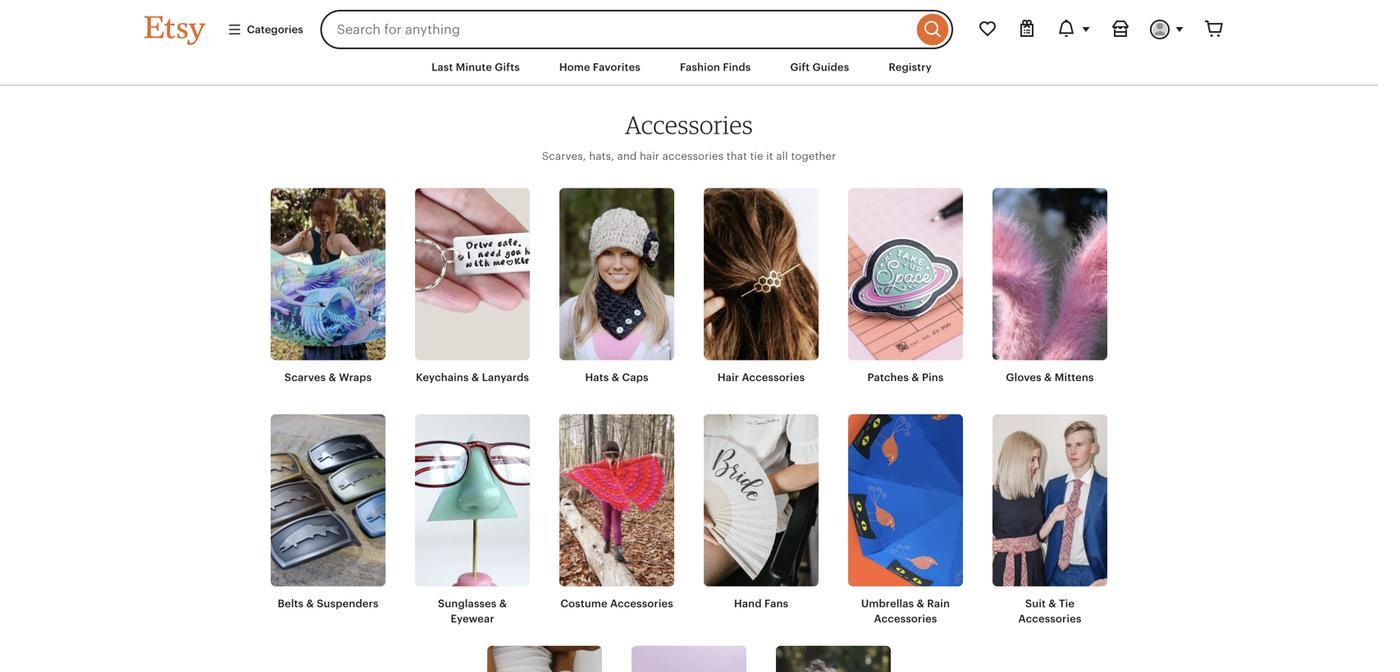 Task type: vqa. For each thing, say whether or not it's contained in the screenshot.
Finds
yes



Task type: locate. For each thing, give the bounding box(es) containing it.
& left "lanyards"
[[472, 372, 479, 384]]

sunglasses
[[438, 598, 497, 611]]

hats & caps
[[585, 372, 649, 384]]

menu bar
[[115, 49, 1264, 86]]

hair
[[640, 150, 660, 162]]

& for scarves
[[329, 372, 336, 384]]

& inside "link"
[[912, 372, 920, 384]]

hats & caps link
[[560, 188, 674, 385]]

fashion finds link
[[668, 53, 763, 82]]

costume
[[561, 598, 608, 611]]

registry link
[[877, 53, 944, 82]]

sunglasses & eyewear link
[[415, 415, 530, 627]]

gifts
[[495, 61, 520, 73]]

& inside umbrellas & rain accessories
[[917, 598, 925, 611]]

gloves
[[1006, 372, 1042, 384]]

scarves, hats, and hair accessories that tie it all together
[[542, 150, 836, 162]]

& right hats
[[612, 372, 620, 384]]

& left 'tie'
[[1049, 598, 1057, 611]]

last
[[432, 61, 453, 73]]

suit
[[1026, 598, 1046, 611]]

umbrellas
[[861, 598, 914, 611]]

& inside the sunglasses & eyewear
[[499, 598, 507, 611]]

categories banner
[[115, 0, 1264, 49]]

scarves & wraps
[[285, 372, 372, 384]]

& left the "wraps"
[[329, 372, 336, 384]]

Search for anything text field
[[321, 10, 913, 49]]

& right gloves at the bottom right of the page
[[1045, 372, 1052, 384]]

accessories
[[625, 110, 753, 140], [742, 372, 805, 384], [610, 598, 673, 611], [874, 613, 937, 626], [1019, 613, 1082, 626]]

hair
[[718, 372, 739, 384]]

finds
[[723, 61, 751, 73]]

accessories down umbrellas at the bottom of page
[[874, 613, 937, 626]]

that
[[727, 150, 747, 162]]

hair accessories link
[[704, 188, 819, 385]]

& inside suit & tie accessories
[[1049, 598, 1057, 611]]

pins
[[922, 372, 944, 384]]

None search field
[[321, 10, 953, 49]]

gift guides link
[[778, 53, 862, 82]]

fashion
[[680, 61, 720, 73]]

&
[[329, 372, 336, 384], [472, 372, 479, 384], [612, 372, 620, 384], [912, 372, 920, 384], [1045, 372, 1052, 384], [306, 598, 314, 611], [499, 598, 507, 611], [917, 598, 925, 611], [1049, 598, 1057, 611]]

gloves & mittens link
[[993, 188, 1108, 385]]

accessories inside umbrellas & rain accessories
[[874, 613, 937, 626]]

scarves & wraps link
[[271, 188, 386, 385]]

& left the pins
[[912, 372, 920, 384]]

guides
[[813, 61, 850, 73]]

categories
[[247, 23, 303, 36]]

hats,
[[589, 150, 615, 162]]

gloves & mittens
[[1006, 372, 1094, 384]]

accessories right costume
[[610, 598, 673, 611]]

& right sunglasses
[[499, 598, 507, 611]]

suit & tie accessories link
[[993, 415, 1108, 627]]

umbrellas & rain accessories
[[861, 598, 950, 626]]

scarves,
[[542, 150, 586, 162]]

patches
[[868, 372, 909, 384]]

keychains
[[416, 372, 469, 384]]

tie
[[750, 150, 764, 162]]

hand fans link
[[704, 415, 819, 612]]

& for gloves
[[1045, 372, 1052, 384]]

belts
[[278, 598, 304, 611]]

umbrellas & rain accessories link
[[848, 415, 963, 627]]

suit & tie accessories
[[1019, 598, 1082, 626]]

menu bar containing last minute gifts
[[115, 49, 1264, 86]]

& left rain
[[917, 598, 925, 611]]

accessories
[[663, 150, 724, 162]]

home favorites
[[559, 61, 641, 73]]

eyewear
[[451, 613, 495, 626]]

belts & suspenders link
[[271, 415, 386, 612]]

last minute gifts link
[[419, 53, 532, 82]]

all
[[776, 150, 788, 162]]

& right belts
[[306, 598, 314, 611]]



Task type: describe. For each thing, give the bounding box(es) containing it.
home favorites link
[[547, 53, 653, 82]]

categories button
[[215, 15, 316, 44]]

accessories up scarves, hats, and hair accessories that tie it all together
[[625, 110, 753, 140]]

it
[[767, 150, 773, 162]]

suspenders
[[317, 598, 379, 611]]

hand fans
[[734, 598, 789, 611]]

costume accessories link
[[560, 415, 674, 612]]

& for hats
[[612, 372, 620, 384]]

patches & pins link
[[848, 188, 963, 385]]

none search field inside categories "banner"
[[321, 10, 953, 49]]

& for suit
[[1049, 598, 1057, 611]]

costume accessories
[[561, 598, 673, 611]]

& for patches
[[912, 372, 920, 384]]

& for keychains
[[472, 372, 479, 384]]

gift guides
[[790, 61, 850, 73]]

accessories right the hair
[[742, 372, 805, 384]]

& for sunglasses
[[499, 598, 507, 611]]

hats
[[585, 372, 609, 384]]

mittens
[[1055, 372, 1094, 384]]

hand
[[734, 598, 762, 611]]

and
[[617, 150, 637, 162]]

last minute gifts
[[432, 61, 520, 73]]

scarves
[[285, 372, 326, 384]]

sunglasses & eyewear
[[438, 598, 507, 626]]

fans
[[765, 598, 789, 611]]

tie
[[1059, 598, 1075, 611]]

lanyards
[[482, 372, 529, 384]]

minute
[[456, 61, 492, 73]]

gift
[[790, 61, 810, 73]]

fashion finds
[[680, 61, 751, 73]]

favorites
[[593, 61, 641, 73]]

patches & pins
[[868, 372, 944, 384]]

keychains & lanyards link
[[415, 188, 530, 385]]

wraps
[[339, 372, 372, 384]]

& for belts
[[306, 598, 314, 611]]

registry
[[889, 61, 932, 73]]

& for umbrellas
[[917, 598, 925, 611]]

rain
[[927, 598, 950, 611]]

belts & suspenders
[[278, 598, 379, 611]]

accessories down suit on the right bottom
[[1019, 613, 1082, 626]]

together
[[791, 150, 836, 162]]

hair accessories
[[718, 372, 805, 384]]

keychains & lanyards
[[416, 372, 529, 384]]

caps
[[622, 372, 649, 384]]

home
[[559, 61, 590, 73]]



